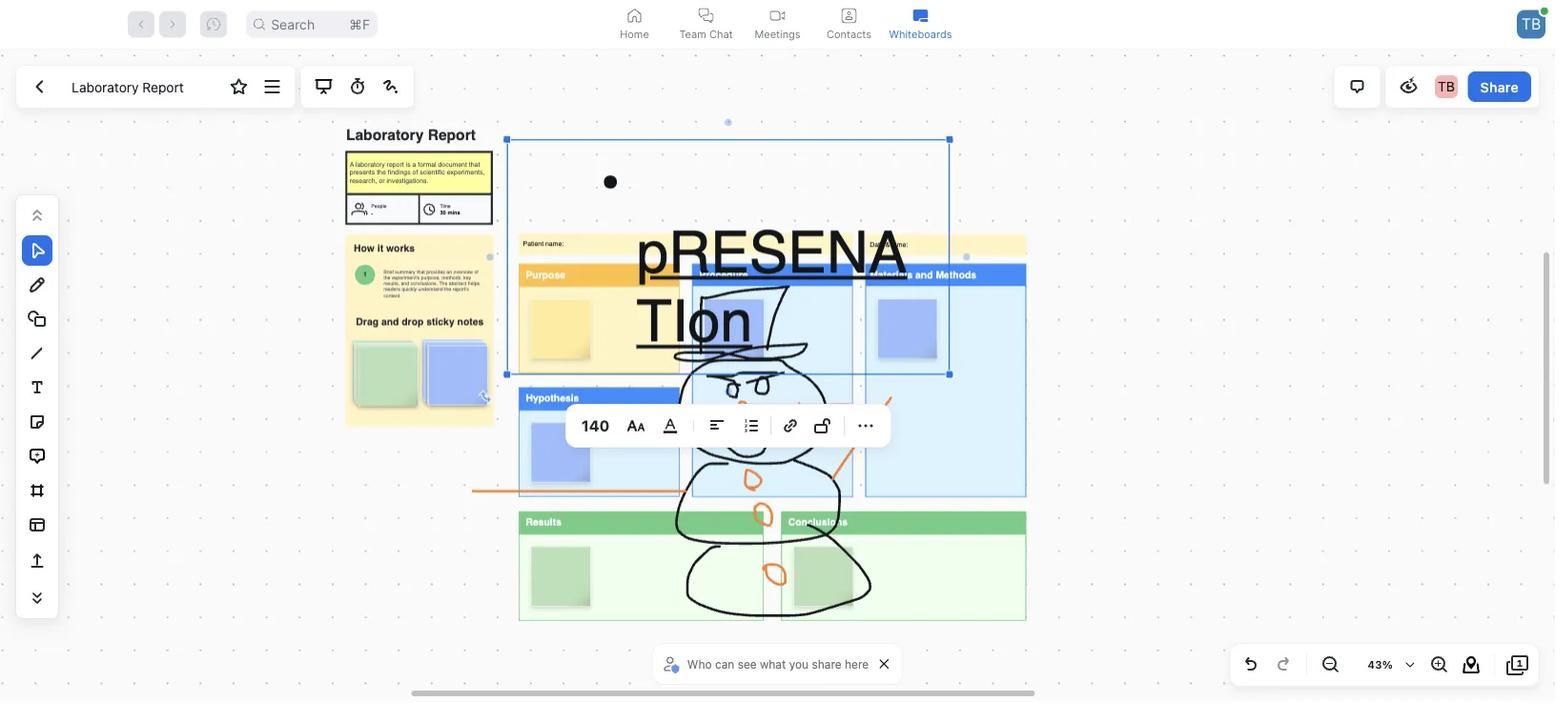 Task type: vqa. For each thing, say whether or not it's contained in the screenshot.
In Meeting image
no



Task type: locate. For each thing, give the bounding box(es) containing it.
magnifier image
[[254, 19, 265, 30]]

tab list
[[599, 0, 956, 49]]

chat
[[709, 28, 733, 40]]

home button
[[599, 0, 670, 49]]

video on image
[[770, 8, 785, 23]]

team chat
[[679, 28, 733, 40]]

search
[[271, 16, 315, 32]]

contacts button
[[813, 0, 885, 49]]

team chat image
[[699, 8, 714, 23]]

video on image
[[770, 8, 785, 23]]

online image
[[1541, 7, 1548, 15]]

meetings
[[755, 28, 801, 40]]

whiteboard small image
[[913, 8, 928, 23], [913, 8, 928, 23]]

contacts
[[827, 28, 872, 40]]

whiteboards button
[[885, 0, 956, 49]]



Task type: describe. For each thing, give the bounding box(es) containing it.
online image
[[1541, 7, 1548, 15]]

magnifier image
[[254, 19, 265, 30]]

whiteboards
[[889, 28, 952, 40]]

home small image
[[627, 8, 642, 23]]

tb
[[1522, 15, 1541, 33]]

team chat button
[[670, 0, 742, 49]]

home small image
[[627, 8, 642, 23]]

⌘f
[[349, 16, 370, 32]]

team
[[679, 28, 706, 40]]

home
[[620, 28, 649, 40]]

team chat image
[[699, 8, 714, 23]]

meetings button
[[742, 0, 813, 49]]

tab list containing home
[[599, 0, 956, 49]]

profile contact image
[[842, 8, 857, 23]]

profile contact image
[[842, 8, 857, 23]]



